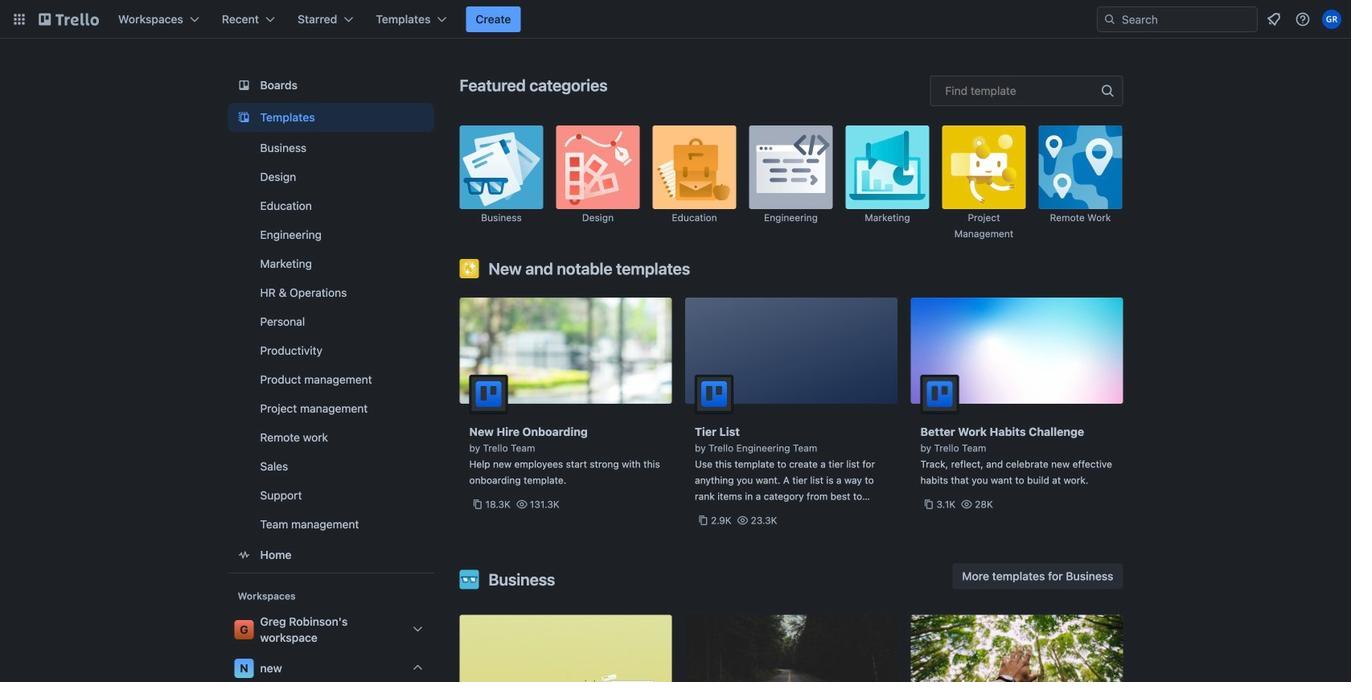 Task type: vqa. For each thing, say whether or not it's contained in the screenshot.
this in the Trello Tip Trello Tip: 🌊Slide your Q's into this handy list so your team keeps on flowing.
no



Task type: locate. For each thing, give the bounding box(es) containing it.
back to home image
[[39, 6, 99, 32]]

None field
[[930, 76, 1123, 106]]

Search field
[[1097, 6, 1258, 32]]

engineering icon image
[[749, 125, 833, 209]]

1 horizontal spatial trello team image
[[921, 375, 959, 413]]

0 vertical spatial business icon image
[[460, 125, 543, 209]]

business icon image
[[460, 125, 543, 209], [460, 570, 479, 589]]

design icon image
[[556, 125, 640, 209]]

template board image
[[234, 108, 254, 127]]

home image
[[234, 545, 254, 565]]

1 vertical spatial business icon image
[[460, 570, 479, 589]]

0 horizontal spatial trello team image
[[469, 375, 508, 413]]

primary element
[[0, 0, 1351, 39]]

trello team image
[[469, 375, 508, 413], [921, 375, 959, 413]]

1 business icon image from the top
[[460, 125, 543, 209]]



Task type: describe. For each thing, give the bounding box(es) containing it.
0 notifications image
[[1265, 10, 1284, 29]]

education icon image
[[653, 125, 736, 209]]

search image
[[1104, 13, 1117, 26]]

1 trello team image from the left
[[469, 375, 508, 413]]

greg robinson (gregrobinson96) image
[[1323, 10, 1342, 29]]

project management icon image
[[942, 125, 1026, 209]]

2 business icon image from the top
[[460, 570, 479, 589]]

trello engineering team image
[[695, 375, 734, 413]]

2 trello team image from the left
[[921, 375, 959, 413]]

marketing icon image
[[846, 125, 930, 209]]

board image
[[234, 76, 254, 95]]

open information menu image
[[1295, 11, 1311, 27]]

remote work icon image
[[1039, 125, 1123, 209]]



